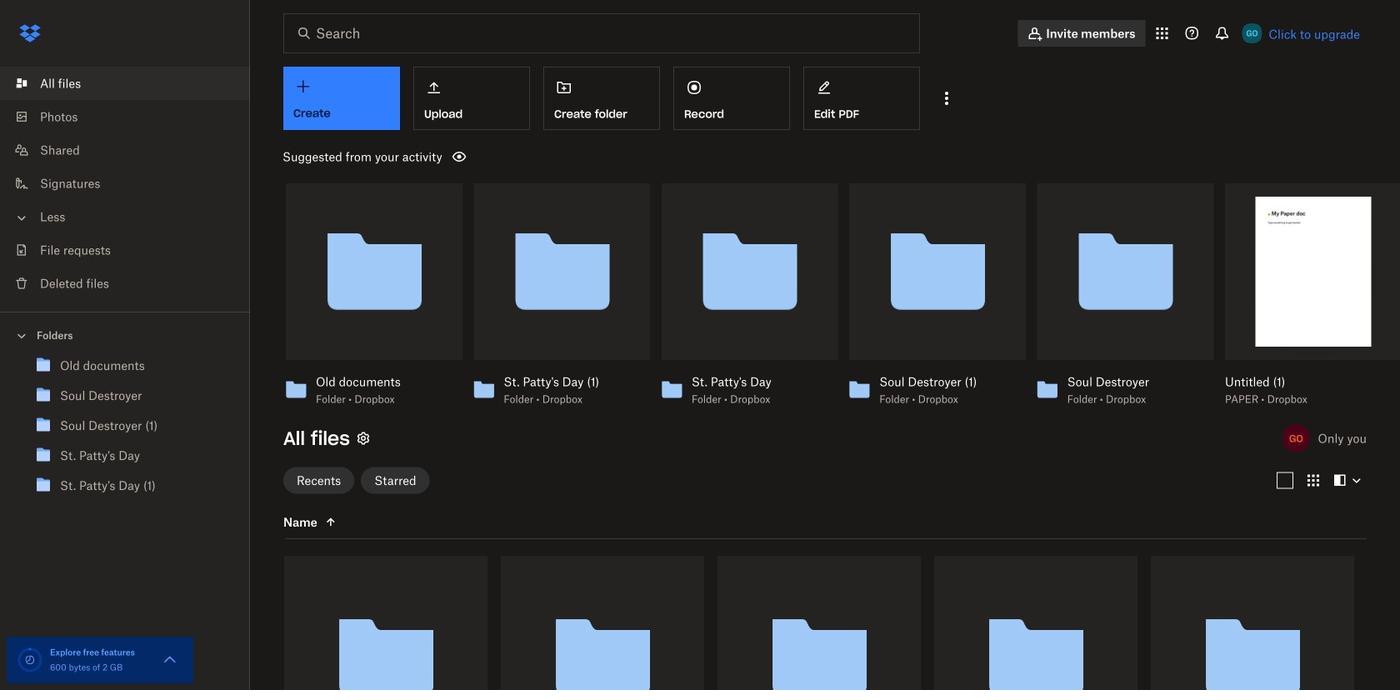 Task type: describe. For each thing, give the bounding box(es) containing it.
folder, st. patty's day row
[[935, 556, 1138, 690]]

folder, soul destroyer (1) row
[[718, 556, 921, 690]]

quota usage image
[[17, 647, 43, 674]]

folder, soul destroyer row
[[501, 556, 705, 690]]

folder, old documents row
[[284, 556, 488, 690]]



Task type: vqa. For each thing, say whether or not it's contained in the screenshot.
GROUP
yes



Task type: locate. For each thing, give the bounding box(es) containing it.
group
[[0, 347, 250, 513]]

list item
[[0, 67, 250, 100]]

quota usage progress bar
[[17, 647, 43, 674]]

folder, st. patty's day (1) row
[[1152, 556, 1355, 690]]

Search in folder "Dropbox" text field
[[316, 23, 886, 43]]

folder settings image
[[353, 428, 373, 448]]

less image
[[13, 210, 30, 226]]

dropbox image
[[13, 17, 47, 50]]

list
[[0, 57, 250, 312]]



